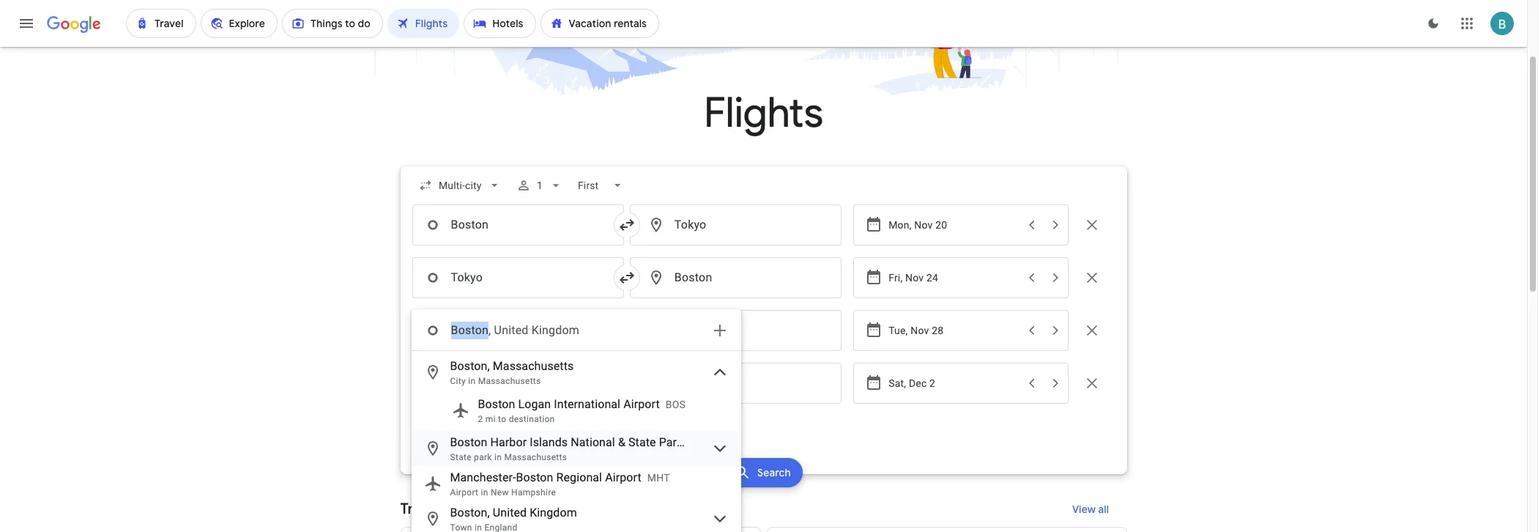 Task type: locate. For each thing, give the bounding box(es) containing it.
0 vertical spatial in
[[468, 376, 476, 386]]

2 vertical spatial boston
[[516, 470, 554, 484]]

harbor
[[491, 435, 527, 449]]

boston harbor islands national & state park, massachusetts option
[[412, 431, 770, 466]]

3 departure text field from the top
[[889, 311, 1019, 350]]

departure text field for remove flight from boston to tokyo on mon, nov 20 icon
[[889, 205, 1019, 245]]

&
[[618, 435, 626, 449]]

view all
[[1073, 503, 1110, 516]]

airport inside boston logan international airport bos 2 mi to destination
[[624, 397, 660, 411]]

boston, united kingdom
[[450, 506, 577, 520]]

0 horizontal spatial in
[[468, 376, 476, 386]]

united right ‌,
[[494, 323, 529, 337]]

tracked prices region
[[401, 492, 1127, 532]]

boston, massachusetts option
[[412, 355, 741, 390]]

massachusetts up logan
[[478, 376, 541, 386]]

logan
[[519, 397, 551, 411]]

islands
[[530, 435, 568, 449]]

flight
[[452, 421, 478, 434]]

boston, down 'manchester-'
[[450, 506, 490, 520]]

1 vertical spatial airport
[[605, 470, 642, 484]]

airport
[[624, 397, 660, 411], [605, 470, 642, 484], [450, 487, 479, 498]]

hampshire
[[512, 487, 556, 498]]

2 horizontal spatial in
[[495, 452, 502, 462]]

0 vertical spatial united
[[494, 323, 529, 337]]

2 boston, from the top
[[450, 506, 490, 520]]

boston, inside the boston, massachusetts city in massachusetts
[[450, 359, 490, 373]]

boston inside boston harbor islands national & state park, massachusetts state park in massachusetts
[[450, 435, 488, 449]]

kingdom
[[532, 323, 580, 337], [530, 506, 577, 520]]

1 vertical spatial united
[[493, 506, 527, 520]]

1 boston, from the top
[[450, 359, 490, 373]]

1 vertical spatial departure text field
[[889, 258, 1019, 298]]

manchester-boston regional airport (mht) option
[[412, 466, 741, 501]]

origin, select multiple airports image
[[711, 322, 729, 339]]

all
[[1099, 503, 1110, 516]]

boston logan international airport bos 2 mi to destination
[[478, 397, 686, 424]]

boston down the flight
[[450, 435, 488, 449]]

Where else? text field
[[450, 313, 702, 348]]

swap origin and destination. image
[[618, 269, 636, 287]]

1 button
[[511, 168, 569, 203]]

boston
[[478, 397, 516, 411], [450, 435, 488, 449], [516, 470, 554, 484]]

1 vertical spatial boston
[[450, 435, 488, 449]]

2
[[478, 414, 483, 424]]

swap origin and destination. image
[[618, 216, 636, 234]]

boston inside boston logan international airport bos 2 mi to destination
[[478, 397, 516, 411]]

1 vertical spatial state
[[450, 452, 472, 462]]

international
[[554, 397, 621, 411]]

0 vertical spatial airport
[[624, 397, 660, 411]]

in inside the boston, massachusetts city in massachusetts
[[468, 376, 476, 386]]

boston, united kingdom option
[[412, 501, 741, 532]]

None text field
[[412, 204, 624, 246], [412, 257, 624, 298], [630, 257, 842, 298], [412, 204, 624, 246], [412, 257, 624, 298], [630, 257, 842, 298]]

0 horizontal spatial state
[[450, 452, 472, 462]]

0 vertical spatial departure text field
[[889, 205, 1019, 245]]

None text field
[[630, 204, 842, 246]]

united inside option
[[493, 506, 527, 520]]

Departure text field
[[889, 205, 1019, 245], [889, 258, 1019, 298], [889, 311, 1019, 350]]

boston harbor islands national & state park, massachusetts state park in massachusetts
[[450, 435, 770, 462]]

1 vertical spatial kingdom
[[530, 506, 577, 520]]

None field
[[412, 172, 508, 199], [572, 172, 631, 199], [412, 172, 508, 199], [572, 172, 631, 199]]

manchester-
[[450, 470, 516, 484]]

prices
[[458, 500, 500, 518]]

boston,
[[450, 359, 490, 373], [450, 506, 490, 520]]

in down 'manchester-'
[[481, 487, 489, 498]]

in right park
[[495, 452, 502, 462]]

change appearance image
[[1417, 6, 1452, 41]]

boston up hampshire
[[516, 470, 554, 484]]

in inside the "manchester-boston regional airport mht airport in new hampshire"
[[481, 487, 489, 498]]

boston logan international airport (bos) option
[[412, 390, 741, 431]]

destination
[[509, 414, 555, 424]]

united for ‌,
[[494, 323, 529, 337]]

flights
[[704, 87, 824, 139]]

kingdom for boston, united kingdom
[[530, 506, 577, 520]]

boston, for boston, massachusetts city in massachusetts
[[450, 359, 490, 373]]

massachusetts
[[493, 359, 574, 373], [478, 376, 541, 386], [689, 435, 770, 449], [504, 452, 567, 462]]

kingdom inside option
[[530, 506, 577, 520]]

0 vertical spatial boston,
[[450, 359, 490, 373]]

remove flight from tokyo to boston on sat, dec 2 image
[[1084, 374, 1101, 392]]

1 departure text field from the top
[[889, 205, 1019, 245]]

in
[[468, 376, 476, 386], [495, 452, 502, 462], [481, 487, 489, 498]]

2 vertical spatial departure text field
[[889, 311, 1019, 350]]

boston, for boston, united kingdom
[[450, 506, 490, 520]]

airport up "tracked prices"
[[450, 487, 479, 498]]

1 horizontal spatial state
[[629, 435, 656, 449]]

boston up to
[[478, 397, 516, 411]]

state right &
[[629, 435, 656, 449]]

mi
[[486, 414, 496, 424]]

boston for logan
[[478, 397, 516, 411]]

state
[[629, 435, 656, 449], [450, 452, 472, 462]]

list box inside enter your origin dialog
[[412, 351, 770, 532]]

0 vertical spatial kingdom
[[532, 323, 580, 337]]

1 vertical spatial boston,
[[450, 506, 490, 520]]

1
[[537, 180, 543, 191]]

united down new
[[493, 506, 527, 520]]

0 vertical spatial boston
[[478, 397, 516, 411]]

kingdom up boston, massachusetts option
[[532, 323, 580, 337]]

kingdom for ‌, united kingdom
[[532, 323, 580, 337]]

Flight search field
[[389, 166, 1139, 532]]

tracked prices
[[401, 500, 500, 518]]

mht
[[648, 472, 670, 484]]

united for boston,
[[493, 506, 527, 520]]

list box containing boston, massachusetts
[[412, 351, 770, 532]]

in right the city
[[468, 376, 476, 386]]

2 vertical spatial in
[[481, 487, 489, 498]]

airport down boston harbor islands national & state park, massachusetts state park in massachusetts
[[605, 470, 642, 484]]

boston, up the city
[[450, 359, 490, 373]]

regional
[[557, 470, 602, 484]]

kingdom down hampshire
[[530, 506, 577, 520]]

to
[[498, 414, 507, 424]]

2 departure text field from the top
[[889, 258, 1019, 298]]

add flight
[[430, 421, 478, 434]]

view
[[1073, 503, 1097, 516]]

park,
[[659, 435, 686, 449]]

airport left bos
[[624, 397, 660, 411]]

1 vertical spatial in
[[495, 452, 502, 462]]

search
[[757, 466, 791, 479]]

list box
[[412, 351, 770, 532]]

state left park
[[450, 452, 472, 462]]

1 horizontal spatial in
[[481, 487, 489, 498]]

united
[[494, 323, 529, 337], [493, 506, 527, 520]]



Task type: describe. For each thing, give the bounding box(es) containing it.
toggle nearby airports for boston, massachusetts image
[[711, 363, 729, 381]]

massachusetts down islands
[[504, 452, 567, 462]]

park
[[474, 452, 492, 462]]

add flight button
[[412, 416, 495, 439]]

massachusetts down ‌, united kingdom
[[493, 359, 574, 373]]

main menu image
[[18, 15, 35, 32]]

boston for harbor
[[450, 435, 488, 449]]

city
[[450, 376, 466, 386]]

remove flight from boston to tokyo on mon, nov 20 image
[[1084, 216, 1101, 234]]

manchester-boston regional airport mht airport in new hampshire
[[450, 470, 670, 498]]

enter your origin dialog
[[411, 309, 770, 532]]

add
[[430, 421, 450, 434]]

new
[[491, 487, 509, 498]]

airport for manchester-boston regional airport
[[605, 470, 642, 484]]

tracked
[[401, 500, 455, 518]]

massachusetts up search button
[[689, 435, 770, 449]]

search button
[[725, 458, 803, 487]]

‌, united kingdom
[[489, 323, 580, 337]]

2 vertical spatial airport
[[450, 487, 479, 498]]

toggle nearby airports for boston harbor islands national & state park, massachusetts image
[[711, 440, 729, 457]]

airport for boston logan international airport
[[624, 397, 660, 411]]

remove flight from tokyo to boston on fri, nov 24 image
[[1084, 269, 1101, 287]]

departure text field for remove flight from tokyo to boston on fri, nov 24 icon
[[889, 258, 1019, 298]]

Departure text field
[[889, 363, 1019, 403]]

0 vertical spatial state
[[629, 435, 656, 449]]

bos
[[666, 399, 686, 410]]

boston, massachusetts city in massachusetts
[[450, 359, 574, 386]]

boston inside the "manchester-boston regional airport mht airport in new hampshire"
[[516, 470, 554, 484]]

national
[[571, 435, 615, 449]]

departure text field for remove flight from boston to tokyo on tue, nov 28 'image'
[[889, 311, 1019, 350]]

‌,
[[489, 323, 491, 337]]

remove flight from boston to tokyo on tue, nov 28 image
[[1084, 322, 1101, 339]]

toggle nearby airports for boston, united kingdom image
[[711, 510, 729, 528]]

in inside boston harbor islands national & state park, massachusetts state park in massachusetts
[[495, 452, 502, 462]]



Task type: vqa. For each thing, say whether or not it's contained in the screenshot.
list box containing Boston, Massachusetts
yes



